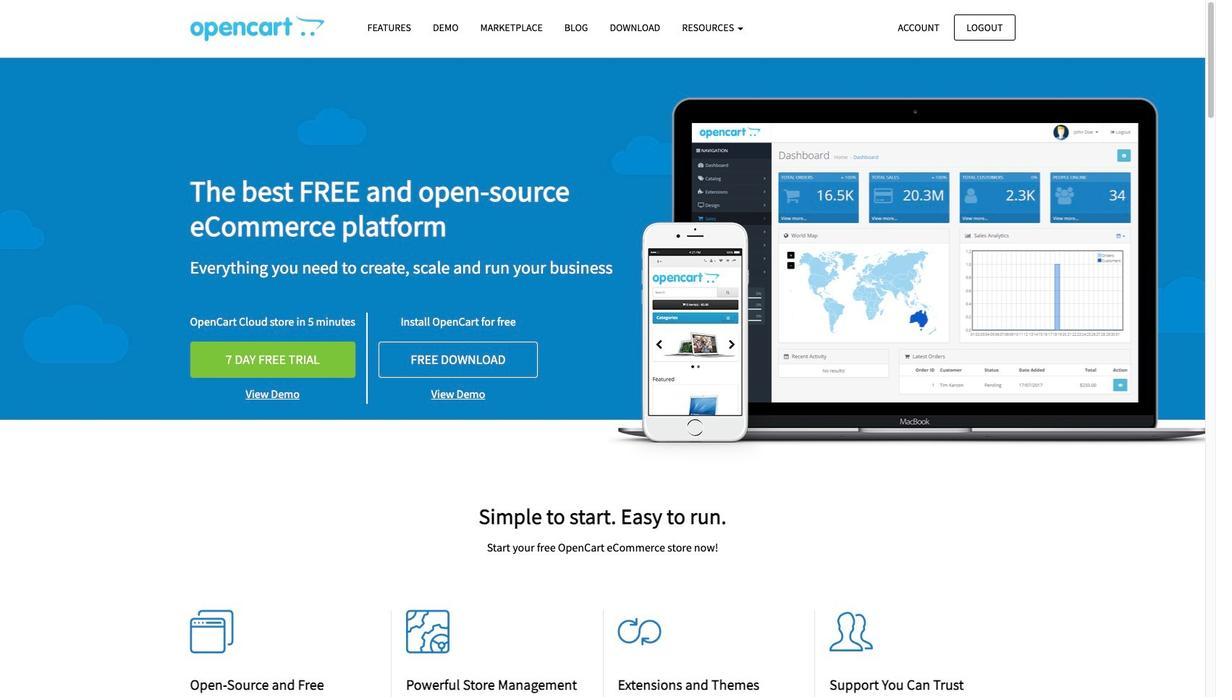 Task type: vqa. For each thing, say whether or not it's contained in the screenshot.
OpenCart - Open Source Shopping Cart Solution image
yes



Task type: describe. For each thing, give the bounding box(es) containing it.
opencart - open source shopping cart solution image
[[190, 15, 324, 41]]



